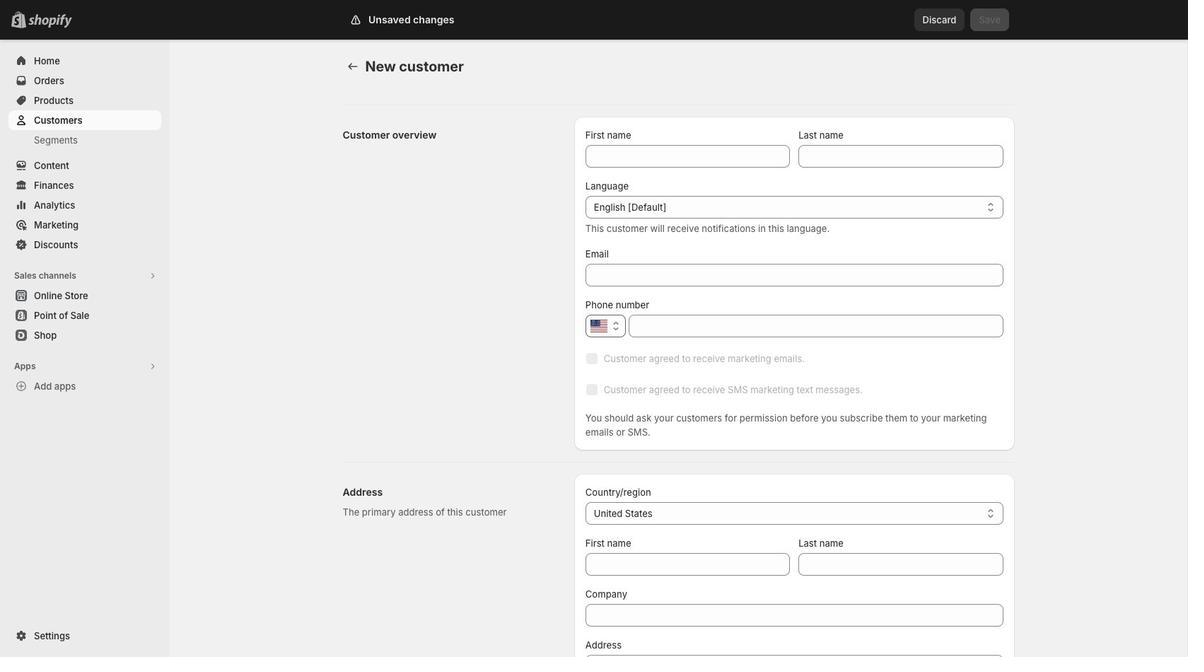 Task type: vqa. For each thing, say whether or not it's contained in the screenshot.
Sale
no



Task type: describe. For each thing, give the bounding box(es) containing it.
shopify image
[[28, 14, 72, 28]]



Task type: locate. For each thing, give the bounding box(es) containing it.
None text field
[[586, 145, 791, 168], [799, 145, 1004, 168], [586, 553, 791, 576], [608, 655, 1004, 657], [586, 145, 791, 168], [799, 145, 1004, 168], [586, 553, 791, 576], [608, 655, 1004, 657]]

united states (+1) image
[[591, 320, 608, 333]]

None email field
[[586, 264, 1004, 287]]

None text field
[[629, 315, 1004, 338], [799, 553, 1004, 576], [586, 604, 1004, 627], [629, 315, 1004, 338], [799, 553, 1004, 576], [586, 604, 1004, 627]]



